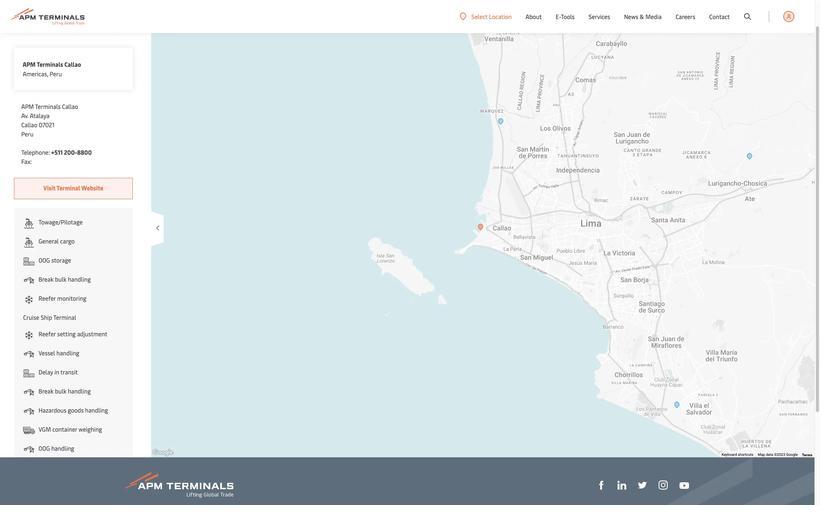 Task type: describe. For each thing, give the bounding box(es) containing it.
apmt_icon_library_v1_84px image for towage/pilotage
[[23, 218, 35, 229]]

back button
[[12, 14, 133, 33]]

google
[[787, 453, 798, 457]]

news
[[624, 12, 639, 21]]

apmt_icon_library_v1_84px image for general cargo
[[23, 237, 35, 249]]

contact button
[[710, 0, 730, 33]]

shape link
[[597, 480, 606, 490]]

monitoring
[[57, 294, 86, 302]]

1 break from the top
[[39, 275, 54, 283]]

map data ©2023 google
[[758, 453, 798, 457]]

americas,
[[23, 70, 48, 78]]

terms
[[803, 453, 813, 458]]

terminals inside the terminals inland services
[[764, 12, 789, 20]]

instagram link
[[659, 480, 668, 490]]

youtube image
[[680, 483, 689, 489]]

map region
[[81, 0, 820, 498]]

hazardous
[[39, 406, 66, 414]]

transit
[[61, 368, 78, 376]]

handling down the container
[[51, 445, 74, 453]]

2 break bulk handling from the top
[[39, 387, 91, 395]]

delay in transit
[[39, 368, 78, 376]]

select location button
[[460, 12, 512, 20]]

careers button
[[676, 0, 696, 33]]

location
[[489, 12, 512, 20]]

1 bulk from the top
[[55, 275, 66, 283]]

oog for oog storage
[[39, 256, 50, 264]]

storage
[[51, 256, 71, 264]]

apm for av.
[[21, 102, 34, 110]]

2 bulk from the top
[[55, 387, 66, 395]]

fill 44 link
[[638, 480, 647, 490]]

tools
[[561, 12, 575, 21]]

cargo
[[60, 237, 75, 245]]

goods
[[68, 406, 84, 414]]

weighing
[[79, 425, 102, 434]]

general
[[39, 237, 59, 245]]

vessel handling
[[39, 349, 79, 357]]

vgm
[[39, 425, 51, 434]]

select location
[[472, 12, 512, 20]]

©2023
[[775, 453, 786, 457]]

you tube link
[[680, 481, 689, 490]]

adjustment
[[77, 330, 107, 338]]

setting
[[57, 330, 76, 338]]

0 vertical spatial services
[[589, 12, 610, 21]]

about
[[526, 12, 542, 21]]

keyboard
[[722, 453, 737, 457]]

vgm container weighing
[[39, 425, 102, 434]]

handling up monitoring
[[68, 275, 91, 283]]

av.
[[21, 112, 29, 120]]

visit
[[43, 184, 55, 192]]

reefer for reefer monitoring
[[39, 294, 56, 302]]

news & media
[[624, 12, 662, 21]]

hazardous goods handling
[[39, 406, 108, 414]]

ship
[[41, 313, 52, 322]]

telephone:
[[21, 148, 50, 156]]

peru inside apm terminals callao av. atalaya callao 07021 peru
[[21, 130, 33, 138]]

map
[[758, 453, 765, 457]]

apmt footer logo image
[[126, 472, 233, 498]]

linkedin image
[[618, 481, 627, 490]]

services button
[[589, 0, 610, 33]]

about button
[[526, 0, 542, 33]]

2 break from the top
[[39, 387, 54, 395]]

&
[[640, 12, 644, 21]]

cruise
[[23, 313, 39, 322]]

general cargo
[[39, 237, 75, 245]]



Task type: vqa. For each thing, say whether or not it's contained in the screenshot.
rightmost Read more
no



Task type: locate. For each thing, give the bounding box(es) containing it.
oog left storage
[[39, 256, 50, 264]]

visit terminal website
[[43, 184, 103, 192]]

e-tools button
[[556, 0, 575, 33]]

telephone: +511 200-8800 fax:
[[21, 148, 92, 166]]

container
[[52, 425, 77, 434]]

terminals inside apm terminals callao americas, peru
[[37, 60, 63, 68]]

1 vertical spatial apmt_icon_library_v1_84px image
[[23, 237, 35, 249]]

1 break bulk handling from the top
[[39, 275, 91, 283]]

break bulk handling up reefer monitoring
[[39, 275, 91, 283]]

apm terminals callao av. atalaya callao 07021 peru
[[21, 102, 78, 138]]

delay
[[39, 368, 53, 376]]

0 vertical spatial apmt_icon_library_v1_84px image
[[23, 218, 35, 229]]

break bulk handling down transit
[[39, 387, 91, 395]]

apmt_icon_library_v1_84px image left vgm
[[23, 425, 35, 437]]

0 vertical spatial oog
[[39, 256, 50, 264]]

2 apmt_icon_library_v1_84px image from the top
[[23, 237, 35, 249]]

break bulk handling
[[39, 275, 91, 283], [39, 387, 91, 395]]

0 horizontal spatial services
[[589, 12, 610, 21]]

terms link
[[803, 453, 813, 458]]

oog storage
[[39, 256, 71, 264]]

0 vertical spatial bulk
[[55, 275, 66, 283]]

apmt_icon_library_v1_84px image for vgm container weighing
[[23, 425, 35, 437]]

terminals inland services
[[764, 12, 803, 31]]

2 vertical spatial terminals
[[35, 102, 61, 110]]

handling up weighing
[[85, 406, 108, 414]]

3 apmt_icon_library_v1_84px image from the top
[[23, 425, 35, 437]]

twitter image
[[638, 481, 647, 490]]

apm inside apm terminals callao av. atalaya callao 07021 peru
[[21, 102, 34, 110]]

bulk down storage
[[55, 275, 66, 283]]

fax:
[[21, 157, 32, 166]]

1 reefer from the top
[[39, 294, 56, 302]]

peru
[[50, 70, 62, 78], [21, 130, 33, 138]]

1 vertical spatial terminal
[[53, 313, 76, 322]]

terminal
[[57, 184, 80, 192], [53, 313, 76, 322]]

apm inside apm terminals callao americas, peru
[[23, 60, 36, 68]]

1 vertical spatial break
[[39, 387, 54, 395]]

reefer up ship
[[39, 294, 56, 302]]

break down 'oog storage'
[[39, 275, 54, 283]]

1 horizontal spatial peru
[[50, 70, 62, 78]]

reefer for reefer setting adjustment
[[39, 330, 56, 338]]

apm terminals callao americas, peru
[[23, 60, 81, 78]]

0 vertical spatial callao
[[64, 60, 81, 68]]

reefer monitoring
[[39, 294, 86, 302]]

back
[[25, 14, 41, 24]]

services right tools
[[589, 12, 610, 21]]

1 horizontal spatial services
[[782, 23, 803, 31]]

select
[[472, 12, 488, 20]]

bulk
[[55, 275, 66, 283], [55, 387, 66, 395]]

0 vertical spatial break bulk handling
[[39, 275, 91, 283]]

shortcuts
[[738, 453, 754, 457]]

peru inside apm terminals callao americas, peru
[[50, 70, 62, 78]]

0 vertical spatial terminal
[[57, 184, 80, 192]]

linkedin__x28_alt_x29__3_ link
[[618, 480, 627, 490]]

07021
[[39, 121, 55, 129]]

apmt_icon_library_v1_84px image left "general"
[[23, 237, 35, 249]]

+511 200-8800 link
[[51, 148, 92, 156]]

break down delay
[[39, 387, 54, 395]]

0 horizontal spatial peru
[[21, 130, 33, 138]]

in
[[54, 368, 59, 376]]

handling up goods
[[68, 387, 91, 395]]

2 vertical spatial apmt_icon_library_v1_84px image
[[23, 425, 35, 437]]

handling up transit
[[56, 349, 79, 357]]

break
[[39, 275, 54, 283], [39, 387, 54, 395]]

1 vertical spatial reefer
[[39, 330, 56, 338]]

terminals
[[764, 12, 789, 20], [37, 60, 63, 68], [35, 102, 61, 110]]

callao inside apm terminals callao americas, peru
[[64, 60, 81, 68]]

media
[[646, 12, 662, 21]]

0 vertical spatial reefer
[[39, 294, 56, 302]]

callao for apm terminals callao americas, peru
[[64, 60, 81, 68]]

oog handling
[[39, 445, 74, 453]]

handling
[[68, 275, 91, 283], [56, 349, 79, 357], [68, 387, 91, 395], [85, 406, 108, 414], [51, 445, 74, 453]]

2 reefer from the top
[[39, 330, 56, 338]]

apmt_icon_library_v1_84px image left "towage/pilotage"
[[23, 218, 35, 229]]

visit terminal website link
[[14, 178, 133, 199]]

8800
[[77, 148, 92, 156]]

terminals inside apm terminals callao av. atalaya callao 07021 peru
[[35, 102, 61, 110]]

keyboard shortcuts button
[[722, 453, 754, 458]]

1 apmt_icon_library_v1_84px image from the top
[[23, 218, 35, 229]]

terminals up americas,
[[37, 60, 63, 68]]

keyboard shortcuts
[[722, 453, 754, 457]]

reefer setting adjustment
[[39, 330, 107, 338]]

terminals up atalaya
[[35, 102, 61, 110]]

e-
[[556, 12, 561, 21]]

1 vertical spatial oog
[[39, 445, 50, 453]]

callao for apm terminals callao av. atalaya callao 07021 peru
[[62, 102, 78, 110]]

1 vertical spatial callao
[[62, 102, 78, 110]]

bulk down delay in transit
[[55, 387, 66, 395]]

1 oog from the top
[[39, 256, 50, 264]]

services inside the terminals inland services
[[782, 23, 803, 31]]

1 vertical spatial terminals
[[37, 60, 63, 68]]

towage/pilotage
[[39, 218, 83, 226]]

peru down av.
[[21, 130, 33, 138]]

apm up av.
[[21, 102, 34, 110]]

callao
[[64, 60, 81, 68], [62, 102, 78, 110], [21, 121, 37, 129]]

1 vertical spatial apm
[[21, 102, 34, 110]]

reefer
[[39, 294, 56, 302], [39, 330, 56, 338]]

0 vertical spatial terminals
[[764, 12, 789, 20]]

google image
[[151, 448, 175, 458]]

0 vertical spatial peru
[[50, 70, 62, 78]]

1 vertical spatial peru
[[21, 130, 33, 138]]

200-
[[64, 148, 77, 156]]

apm
[[23, 60, 36, 68], [21, 102, 34, 110]]

atalaya
[[30, 112, 50, 120]]

1 vertical spatial break bulk handling
[[39, 387, 91, 395]]

apmt_icon_library_v1_84px image
[[23, 218, 35, 229], [23, 237, 35, 249], [23, 425, 35, 437]]

+511
[[51, 148, 63, 156]]

apm for americas,
[[23, 60, 36, 68]]

careers
[[676, 12, 696, 21]]

oog down vgm
[[39, 445, 50, 453]]

instagram image
[[659, 481, 668, 490]]

terminals for apm terminals callao av. atalaya callao 07021 peru
[[35, 102, 61, 110]]

peru right americas,
[[50, 70, 62, 78]]

cruise ship terminal
[[23, 313, 76, 322]]

terminal right visit
[[57, 184, 80, 192]]

reefer down ship
[[39, 330, 56, 338]]

facebook image
[[597, 481, 606, 490]]

apm up americas,
[[23, 60, 36, 68]]

0 vertical spatial break
[[39, 275, 54, 283]]

1 vertical spatial bulk
[[55, 387, 66, 395]]

e-tools
[[556, 12, 575, 21]]

terminals up inland
[[764, 12, 789, 20]]

website
[[81, 184, 103, 192]]

1 vertical spatial services
[[782, 23, 803, 31]]

oog for oog handling
[[39, 445, 50, 453]]

0 vertical spatial apm
[[23, 60, 36, 68]]

terminal up setting
[[53, 313, 76, 322]]

services right inland
[[782, 23, 803, 31]]

data
[[766, 453, 774, 457]]

services
[[589, 12, 610, 21], [782, 23, 803, 31]]

2 vertical spatial callao
[[21, 121, 37, 129]]

oog
[[39, 256, 50, 264], [39, 445, 50, 453]]

news & media button
[[624, 0, 662, 33]]

vessel
[[39, 349, 55, 357]]

contact
[[710, 12, 730, 21]]

terminals for apm terminals callao americas, peru
[[37, 60, 63, 68]]

inland
[[764, 23, 780, 31]]

2 oog from the top
[[39, 445, 50, 453]]



